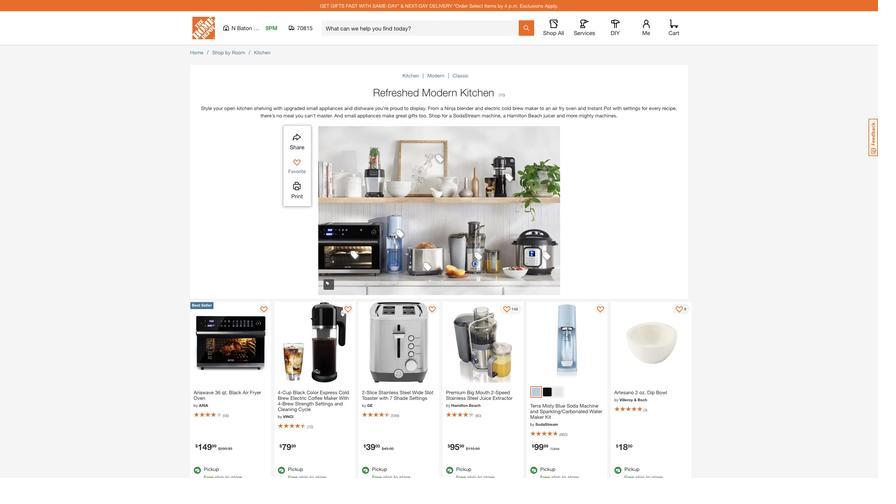 Task type: describe. For each thing, give the bounding box(es) containing it.
refreshed
[[373, 86, 419, 99]]

seller
[[201, 303, 212, 308]]

the home depot logo image
[[192, 17, 215, 39]]

white image
[[554, 388, 563, 397]]

80
[[476, 413, 481, 418]]

2- inside premium big mouth 2-speed stainless steel juice extractor by hamilton beach
[[491, 390, 496, 396]]

( up electric
[[499, 93, 500, 97]]

shade
[[394, 395, 408, 401]]

ninja
[[445, 105, 456, 111]]

sodastream inside terra misty blue soda machine and sparkling/carbonated water maker kit by sodastream
[[536, 422, 558, 427]]

ariawave 36 qt. black air fryer oven image
[[190, 302, 271, 383]]

premium
[[446, 390, 466, 396]]

1 4- from the top
[[278, 390, 283, 396]]

steel inside '2-slice stainless steel wide slot toaster with 7 shade settings by ge'
[[400, 390, 411, 396]]

beach inside the style your open kitchen shelving with upgraded small appliances and dishware you're proud to display. from a ninja blender and electric cold brew maker to an air fry oven and instant pot with settings for every recipe, there's no meal you can't master. and small appliances make great gifts too. shop for a sodastream machine, a hamilton beach juicer and more mighty machines.
[[528, 113, 542, 119]]

p.m.
[[509, 3, 519, 9]]

( for 4-cup black color express cold brew electric coffee maker with 4-brew strength settings and cleaning cycle
[[307, 425, 308, 429]]

more
[[567, 113, 578, 119]]

and inside terra misty blue soda machine and sparkling/carbonated water maker kit by sodastream
[[530, 409, 539, 415]]

0 vertical spatial for
[[642, 105, 648, 111]]

1 horizontal spatial small
[[345, 113, 356, 119]]

) for 4-cup black color express cold brew electric coffee maker with 4-brew strength settings and cleaning cycle
[[312, 425, 313, 429]]

terra misty blue soda machine and sparkling/carbonated water maker kit image
[[527, 302, 608, 383]]

classic link
[[453, 73, 469, 79]]

2- inside '2-slice stainless steel wide slot toaster with 7 shade settings by ge'
[[362, 390, 367, 396]]

shop for shop all
[[543, 29, 557, 36]]

blue
[[556, 403, 566, 409]]

$ for 39
[[364, 443, 366, 449]]

vinci
[[283, 415, 294, 419]]

0 horizontal spatial appliances
[[319, 105, 343, 111]]

) for 2-slice stainless steel wide slot toaster with 7 shade settings
[[399, 413, 399, 418]]

delivery
[[430, 3, 453, 9]]

share button
[[284, 132, 310, 151]]

18
[[619, 442, 628, 452]]

49
[[384, 446, 388, 451]]

diy
[[611, 29, 620, 36]]

shop by room
[[212, 49, 245, 55]]

toaster
[[362, 395, 378, 401]]

320154885 image
[[434, 153, 446, 164]]

99 for 95
[[460, 443, 464, 449]]

70815
[[297, 25, 313, 31]]

ariawave 36 qt. black air fryer oven by aria
[[194, 390, 261, 408]]

premium big mouth 2-speed stainless steel juice extractor by hamilton beach
[[446, 390, 513, 408]]

settings inside '2-slice stainless steel wide slot toaster with 7 shade settings by ge'
[[409, 395, 427, 401]]

no
[[277, 113, 282, 119]]

background image
[[318, 126, 560, 295]]

artesano 2 oz. dip bowl link
[[615, 388, 688, 397]]

99 for 99
[[544, 443, 549, 449]]

shelving
[[254, 105, 272, 111]]

you're
[[375, 105, 389, 111]]

terra misty blue soda machine and sparkling/carbonated water maker kit by sodastream
[[530, 403, 602, 427]]

0 horizontal spatial 10
[[308, 425, 312, 429]]

modern link
[[428, 73, 446, 79]]

stainless inside premium big mouth 2-speed stainless steel juice extractor by hamilton beach
[[446, 395, 466, 401]]

$ 79 99
[[280, 442, 296, 452]]

pot
[[604, 105, 612, 111]]

n baton rouge
[[232, 25, 270, 31]]

fryer
[[250, 390, 261, 396]]

2 to from the left
[[540, 105, 544, 111]]

there's
[[261, 113, 275, 119]]

and left electric
[[475, 105, 483, 111]]

by left room
[[225, 49, 231, 55]]

services
[[574, 29, 595, 36]]

recipe,
[[662, 105, 677, 111]]

you
[[295, 113, 303, 119]]

feedback link image
[[869, 119, 878, 156]]

860
[[560, 432, 567, 437]]

hamilton inside the style your open kitchen shelving with upgraded small appliances and dishware you're proud to display. from a ninja blender and electric cold brew maker to an air fry oven and instant pot with settings for every recipe, there's no meal you can't master. and small appliances make great gifts too. shop for a sodastream machine, a hamilton beach juicer and more mighty machines.
[[507, 113, 527, 119]]

4-cup black color express cold brew electric coffee maker with 4-brew strength settings and cleaning cycle image
[[274, 302, 355, 383]]

316875069 image
[[504, 172, 515, 183]]

electric
[[485, 105, 501, 111]]

by inside terra misty blue soda machine and sparkling/carbonated water maker kit by sodastream
[[530, 422, 535, 427]]

hamilton inside premium big mouth 2-speed stainless steel juice extractor by hamilton beach
[[452, 403, 468, 408]]

pickup for 4-cup black color express cold brew electric coffee maker with 4-brew strength settings and cleaning cycle
[[288, 466, 303, 472]]

settings inside the 4-cup black color express cold brew electric coffee maker with 4-brew strength settings and cleaning cycle by vinci
[[315, 401, 333, 407]]

56
[[224, 413, 228, 418]]

by inside ariawave 36 qt. black air fryer oven by aria
[[194, 403, 198, 408]]

318242478 image
[[542, 250, 553, 261]]

premium big mouth 2-speed stainless steel juice extractor link
[[446, 388, 520, 403]]

qt.
[[222, 390, 228, 396]]

cold
[[339, 390, 349, 396]]

0 horizontal spatial with
[[273, 105, 283, 111]]

) up cold
[[504, 93, 505, 97]]

juice
[[480, 395, 492, 401]]

favorite
[[288, 168, 306, 174]]

home
[[190, 49, 203, 55]]

ariawave
[[194, 390, 214, 396]]

air
[[552, 105, 558, 111]]

( 599 )
[[391, 413, 399, 418]]

$ for 79
[[280, 443, 282, 449]]

1 to from the left
[[404, 105, 409, 111]]

next-
[[405, 3, 419, 9]]

maker
[[525, 105, 539, 111]]

and left dishware
[[344, 105, 353, 111]]

proud
[[390, 105, 403, 111]]

wide
[[412, 390, 424, 396]]

available for pickup image for $
[[194, 467, 201, 474]]

$ 99 99 /case
[[532, 442, 560, 452]]

1 vertical spatial modern
[[422, 86, 457, 99]]

brew up cleaning
[[278, 395, 289, 401]]

( 56 )
[[223, 413, 229, 418]]

shop by room link
[[212, 49, 245, 55]]

blender
[[457, 105, 474, 111]]

available for pickup image for beach
[[446, 467, 453, 474]]

2 4- from the top
[[278, 401, 283, 407]]

great
[[396, 113, 407, 119]]

sparkling/carbonated
[[540, 409, 588, 415]]

same-
[[373, 3, 388, 9]]

best seller
[[192, 303, 212, 308]]

0 horizontal spatial a
[[441, 105, 443, 111]]

) for artesano 2 oz. dip bowl
[[647, 408, 648, 412]]

brew down cup
[[283, 401, 294, 407]]

premium big mouth 2-speed stainless steel juice extractor image
[[443, 302, 523, 383]]

309474637 image
[[473, 251, 484, 262]]

dishware
[[354, 105, 374, 111]]

big
[[467, 390, 474, 396]]

exclusions
[[520, 3, 544, 9]]

( for artesano 2 oz. dip bowl
[[644, 408, 645, 412]]

extractor
[[493, 395, 513, 401]]

39
[[366, 442, 376, 452]]

( up /case
[[559, 432, 560, 437]]

available for pickup image for 18
[[615, 467, 622, 474]]

slot
[[425, 390, 434, 396]]

36
[[215, 390, 221, 396]]

318431314 image
[[395, 228, 406, 240]]

artesano
[[615, 390, 634, 396]]

diy button
[[604, 20, 627, 36]]

( 3 )
[[644, 408, 648, 412]]

1 horizontal spatial appliances
[[357, 113, 381, 119]]

aria
[[199, 403, 208, 408]]

1 horizontal spatial ( 10 )
[[499, 93, 505, 97]]

display image for terra misty blue soda machine and sparkling/carbonated water maker kit image
[[597, 307, 604, 314]]

and
[[334, 113, 343, 119]]



Task type: locate. For each thing, give the bounding box(es) containing it.
kitchen right room
[[254, 49, 271, 55]]

hamilton down premium
[[452, 403, 468, 408]]

00 for 18
[[628, 443, 633, 449]]

misty
[[543, 403, 554, 409]]

0 horizontal spatial hamilton
[[452, 403, 468, 408]]

1 vertical spatial 10
[[308, 425, 312, 429]]

maker left kit
[[530, 414, 544, 420]]

0 vertical spatial ( 10 )
[[499, 93, 505, 97]]

shop all
[[543, 29, 564, 36]]

$ inside $ 79 99
[[280, 443, 282, 449]]

79
[[282, 442, 291, 452]]

by inside the 4-cup black color express cold brew electric coffee maker with 4-brew strength settings and cleaning cycle by vinci
[[278, 415, 282, 419]]

and down cold at the bottom left of the page
[[335, 401, 343, 407]]

with
[[359, 3, 371, 9]]

to left an
[[540, 105, 544, 111]]

(
[[499, 93, 500, 97], [644, 408, 645, 412], [223, 413, 224, 418], [391, 413, 392, 418], [475, 413, 476, 418], [307, 425, 308, 429], [559, 432, 560, 437]]

( down ariawave 36 qt. black air fryer oven by aria
[[223, 413, 224, 418]]

a down cold
[[503, 113, 506, 119]]

4 available for pickup image from the left
[[530, 467, 537, 474]]

electric
[[291, 395, 307, 401]]

1 horizontal spatial with
[[379, 395, 389, 401]]

& inside artesano 2 oz. dip bowl by villeroy & boch
[[634, 398, 637, 402]]

2 horizontal spatial .
[[475, 446, 476, 451]]

149
[[512, 307, 518, 311], [198, 442, 212, 452]]

0 horizontal spatial for
[[442, 113, 448, 119]]

machine
[[580, 403, 599, 409]]

99 inside $ 95 99 $ 119 . 85
[[460, 443, 464, 449]]

modern
[[428, 73, 445, 79], [422, 86, 457, 99]]

1 horizontal spatial settings
[[409, 395, 427, 401]]

. inside $ 149 99 $ 299 . 99
[[227, 446, 228, 451]]

. inside $ 39 00 $ 49 . 00
[[388, 446, 389, 451]]

. for 39
[[388, 446, 389, 451]]

What can we help you find today? search field
[[326, 21, 518, 35]]

0 horizontal spatial beach
[[469, 403, 481, 408]]

4-cup black color express cold brew electric coffee maker with 4-brew strength settings and cleaning cycle link
[[278, 388, 352, 414]]

2 available for pickup image from the left
[[615, 467, 622, 474]]

sodastream inside the style your open kitchen shelving with upgraded small appliances and dishware you're proud to display. from a ninja blender and electric cold brew maker to an air fry oven and instant pot with settings for every recipe, there's no meal you can't master. and small appliances make great gifts too. shop for a sodastream machine, a hamilton beach juicer and more mighty machines.
[[453, 113, 481, 119]]

by inside artesano 2 oz. dip bowl by villeroy & boch
[[615, 398, 619, 402]]

0 horizontal spatial kitchen
[[254, 49, 271, 55]]

cart
[[669, 29, 680, 36]]

slice
[[367, 390, 377, 396]]

4-
[[278, 390, 283, 396], [278, 401, 283, 407]]

1 vertical spatial hamilton
[[452, 403, 468, 408]]

small
[[306, 105, 318, 111], [345, 113, 356, 119]]

sodastream down blender
[[453, 113, 481, 119]]

00 for 39
[[376, 443, 380, 449]]

/case
[[550, 446, 560, 451]]

kitchen up refreshed
[[403, 73, 419, 79]]

$ 95 99 $ 119 . 85
[[448, 442, 480, 452]]

home link
[[190, 49, 203, 55]]

( 10 ) down cycle at the bottom left of page
[[307, 425, 313, 429]]

3 display image from the left
[[676, 307, 683, 314]]

maker inside terra misty blue soda machine and sparkling/carbonated water maker kit by sodastream
[[530, 414, 544, 420]]

display image inside 9 dropdown button
[[676, 307, 683, 314]]

a down "ninja"
[[449, 113, 452, 119]]

available for pickup image down the 95
[[446, 467, 453, 474]]

5 pickup from the left
[[541, 466, 556, 472]]

kit
[[545, 414, 551, 420]]

1 horizontal spatial hamilton
[[507, 113, 527, 119]]

1 display image from the left
[[260, 307, 267, 314]]

pickup down /case
[[541, 466, 556, 472]]

1 horizontal spatial .
[[388, 446, 389, 451]]

1 horizontal spatial 2-
[[491, 390, 496, 396]]

oven
[[194, 395, 205, 401]]

99 for 149
[[212, 443, 217, 449]]

1 horizontal spatial sodastream
[[536, 422, 558, 427]]

2 horizontal spatial shop
[[543, 29, 557, 36]]

. right the 95
[[475, 446, 476, 451]]

display image for the 2-slice stainless steel wide slot toaster with 7 shade settings image
[[429, 307, 436, 314]]

settings right the "shade"
[[409, 395, 427, 401]]

316383110 image
[[349, 249, 361, 260]]

black right qt.
[[229, 390, 241, 396]]

black right cup
[[293, 390, 305, 396]]

0 horizontal spatial to
[[404, 105, 409, 111]]

1 vertical spatial beach
[[469, 403, 481, 408]]

$ 149 99 $ 299 . 99
[[195, 442, 232, 452]]

for left every
[[642, 105, 648, 111]]

rouge
[[254, 25, 270, 31]]

1 vertical spatial shop
[[212, 49, 224, 55]]

gifts
[[331, 3, 345, 9]]

0 horizontal spatial shop
[[212, 49, 224, 55]]

stainless inside '2-slice stainless steel wide slot toaster with 7 shade settings by ge'
[[379, 390, 399, 396]]

2-slice stainless steel wide slot toaster with 7 shade settings image
[[359, 302, 439, 383]]

1 horizontal spatial kitchen link
[[403, 73, 421, 79]]

available for pickup image down $ 99 99 /case at the right of page
[[530, 467, 537, 474]]

$ for 95
[[448, 443, 450, 449]]

( for ariawave 36 qt. black air fryer oven
[[223, 413, 224, 418]]

) down '2-slice stainless steel wide slot toaster with 7 shade settings by ge'
[[399, 413, 399, 418]]

available for pickup image down $ 149 99 $ 299 . 99
[[194, 467, 201, 474]]

( for 2-slice stainless steel wide slot toaster with 7 shade settings
[[391, 413, 392, 418]]

& left the boch
[[634, 398, 637, 402]]

$ inside $ 99 99 /case
[[532, 443, 534, 449]]

2 pickup from the left
[[288, 466, 303, 472]]

00 inside "$ 18 00"
[[628, 443, 633, 449]]

0 vertical spatial 149
[[512, 307, 518, 311]]

misty blue image
[[532, 388, 541, 397]]

2 display image from the left
[[429, 307, 436, 314]]

pickup down 49
[[372, 466, 387, 472]]

and down fry
[[557, 113, 565, 119]]

0 vertical spatial hamilton
[[507, 113, 527, 119]]

shop
[[543, 29, 557, 36], [212, 49, 224, 55], [429, 113, 441, 119]]

7
[[390, 395, 393, 401]]

2
[[636, 390, 638, 396]]

1 horizontal spatial stainless
[[446, 395, 466, 401]]

0 vertical spatial 10
[[500, 93, 504, 97]]

0 horizontal spatial 00
[[376, 443, 380, 449]]

)
[[504, 93, 505, 97], [647, 408, 648, 412], [228, 413, 229, 418], [399, 413, 399, 418], [481, 413, 481, 418], [312, 425, 313, 429], [567, 432, 568, 437]]

by left the aria
[[194, 403, 198, 408]]

0 horizontal spatial small
[[306, 105, 318, 111]]

. inside $ 95 99 $ 119 . 85
[[475, 446, 476, 451]]

master.
[[317, 113, 333, 119]]

strength
[[295, 401, 314, 407]]

ariawave 36 qt. black air fryer oven link
[[194, 388, 267, 403]]

1 horizontal spatial available for pickup image
[[615, 467, 622, 474]]

0 horizontal spatial sodastream
[[453, 113, 481, 119]]

0 vertical spatial beach
[[528, 113, 542, 119]]

99 for 79
[[291, 443, 296, 449]]

) down ariawave 36 qt. black air fryer oven by aria
[[228, 413, 229, 418]]

1 horizontal spatial display image
[[429, 307, 436, 314]]

1 horizontal spatial for
[[642, 105, 648, 111]]

shop for shop by room
[[212, 49, 224, 55]]

pickup down 119
[[456, 466, 471, 472]]

1 horizontal spatial steel
[[467, 395, 479, 401]]

pickup down "$ 18 00"
[[625, 466, 640, 472]]

0 horizontal spatial kitchen link
[[254, 49, 271, 55]]

1 horizontal spatial &
[[634, 398, 637, 402]]

appliances down dishware
[[357, 113, 381, 119]]

. for 95
[[475, 446, 476, 451]]

( down the boch
[[644, 408, 645, 412]]

hamilton down brew
[[507, 113, 527, 119]]

shop all button
[[543, 20, 565, 36]]

beach down maker
[[528, 113, 542, 119]]

2- right mouth
[[491, 390, 496, 396]]

0 horizontal spatial 2-
[[362, 390, 367, 396]]

( down premium big mouth 2-speed stainless steel juice extractor by hamilton beach
[[475, 413, 476, 418]]

10 down cycle at the bottom left of page
[[308, 425, 312, 429]]

149 button
[[500, 304, 522, 315]]

baton
[[237, 25, 252, 31]]

1 available for pickup image from the left
[[278, 467, 285, 474]]

by down terra
[[530, 422, 535, 427]]

display image inside 149 dropdown button
[[504, 307, 511, 314]]

) for premium big mouth 2-speed stainless steel juice extractor
[[481, 413, 481, 418]]

0 vertical spatial shop
[[543, 29, 557, 36]]

by left ge
[[362, 403, 366, 408]]

$ inside "$ 18 00"
[[616, 443, 619, 449]]

1 vertical spatial kitchen link
[[403, 73, 421, 79]]

2- right cold at the bottom left of the page
[[362, 390, 367, 396]]

1 display image from the left
[[345, 307, 352, 314]]

kitchen link right room
[[254, 49, 271, 55]]

available for pickup image for by
[[362, 467, 369, 474]]

2 black from the left
[[293, 390, 305, 396]]

settings
[[623, 105, 641, 111]]

1 black from the left
[[229, 390, 241, 396]]

3 . from the left
[[475, 446, 476, 451]]

pickup for premium big mouth 2-speed stainless steel juice extractor
[[456, 466, 471, 472]]

available for pickup image down 39 in the left bottom of the page
[[362, 467, 369, 474]]

( down 7
[[391, 413, 392, 418]]

stainless
[[379, 390, 399, 396], [446, 395, 466, 401]]

0 vertical spatial small
[[306, 105, 318, 111]]

1 vertical spatial 149
[[198, 442, 212, 452]]

available for pickup image down 79
[[278, 467, 285, 474]]

select
[[469, 3, 483, 9]]

shop inside the style your open kitchen shelving with upgraded small appliances and dishware you're proud to display. from a ninja blender and electric cold brew maker to an air fry oven and instant pot with settings for every recipe, there's no meal you can't master. and small appliances make great gifts too. shop for a sodastream machine, a hamilton beach juicer and more mighty machines.
[[429, 113, 441, 119]]

0 horizontal spatial display image
[[260, 307, 267, 314]]

available for pickup image
[[278, 467, 285, 474], [362, 467, 369, 474], [446, 467, 453, 474], [530, 467, 537, 474]]

0 horizontal spatial settings
[[315, 401, 333, 407]]

n
[[232, 25, 236, 31]]

0 horizontal spatial &
[[401, 3, 404, 9]]

small right the and at the top of the page
[[345, 113, 356, 119]]

1 vertical spatial maker
[[530, 414, 544, 420]]

0 vertical spatial &
[[401, 3, 404, 9]]

black image
[[543, 388, 552, 397]]

10 up cold
[[500, 93, 504, 97]]

4
[[505, 3, 507, 9]]

) down terra misty blue soda machine and sparkling/carbonated water maker kit by sodastream
[[567, 432, 568, 437]]

by left villeroy
[[615, 398, 619, 402]]

$ for 99
[[532, 443, 534, 449]]

1 vertical spatial 4-
[[278, 401, 283, 407]]

0 horizontal spatial available for pickup image
[[194, 467, 201, 474]]

to
[[404, 105, 409, 111], [540, 105, 544, 111]]

1 pickup from the left
[[204, 466, 219, 472]]

0 horizontal spatial .
[[227, 446, 228, 451]]

terra
[[530, 403, 541, 409]]

color
[[307, 390, 319, 396]]

1 vertical spatial kitchen
[[403, 73, 419, 79]]

gifts
[[408, 113, 418, 119]]

. down 56
[[227, 446, 228, 451]]

print
[[291, 193, 303, 200]]

4- down cup
[[278, 401, 283, 407]]

to up great
[[404, 105, 409, 111]]

ge
[[367, 403, 373, 408]]

0 horizontal spatial 149
[[198, 442, 212, 452]]

an
[[546, 105, 551, 111]]

0 horizontal spatial black
[[229, 390, 241, 396]]

2 horizontal spatial kitchen
[[460, 86, 494, 99]]

kitchen up blender
[[460, 86, 494, 99]]

small up can't
[[306, 105, 318, 111]]

display image
[[345, 307, 352, 314], [504, 307, 511, 314], [676, 307, 683, 314]]

0 vertical spatial modern
[[428, 73, 445, 79]]

2-
[[362, 390, 367, 396], [491, 390, 496, 396]]

available for pickup image for 4-
[[278, 467, 285, 474]]

steel
[[400, 390, 411, 396], [467, 395, 479, 401]]

by down premium
[[446, 403, 450, 408]]

0 vertical spatial maker
[[324, 395, 338, 401]]

1 vertical spatial appliances
[[357, 113, 381, 119]]

stainless right slice
[[379, 390, 399, 396]]

316151095 image
[[422, 261, 433, 272]]

pickup
[[204, 466, 219, 472], [288, 466, 303, 472], [372, 466, 387, 472], [456, 466, 471, 472], [541, 466, 556, 472], [625, 466, 640, 472]]

70815 button
[[289, 25, 313, 32]]

modern up from
[[422, 86, 457, 99]]

a left "ninja"
[[441, 105, 443, 111]]

0 vertical spatial kitchen link
[[254, 49, 271, 55]]

0 horizontal spatial stainless
[[379, 390, 399, 396]]

1 vertical spatial for
[[442, 113, 448, 119]]

0 horizontal spatial steel
[[400, 390, 411, 396]]

1 horizontal spatial beach
[[528, 113, 542, 119]]

kitchen
[[237, 105, 253, 111]]

share
[[290, 144, 304, 150]]

by inside '2-slice stainless steel wide slot toaster with 7 shade settings by ge'
[[362, 403, 366, 408]]

display image for 18
[[676, 307, 683, 314]]

with up no
[[273, 105, 283, 111]]

& right day*
[[401, 3, 404, 9]]

appliances up master.
[[319, 105, 343, 111]]

by left vinci
[[278, 415, 282, 419]]

1 vertical spatial &
[[634, 398, 637, 402]]

3
[[645, 408, 647, 412]]

black inside ariawave 36 qt. black air fryer oven by aria
[[229, 390, 241, 396]]

1 horizontal spatial 149
[[512, 307, 518, 311]]

1 horizontal spatial 10
[[500, 93, 504, 97]]

( down cycle at the bottom left of page
[[307, 425, 308, 429]]

display image for $
[[504, 307, 511, 314]]

kitchen link up refreshed
[[403, 73, 421, 79]]

with left 7
[[379, 395, 389, 401]]

0 vertical spatial appliances
[[319, 105, 343, 111]]

for down "ninja"
[[442, 113, 448, 119]]

3 display image from the left
[[597, 307, 604, 314]]

00
[[376, 443, 380, 449], [628, 443, 633, 449], [389, 446, 394, 451]]

2 horizontal spatial 00
[[628, 443, 633, 449]]

( 10 ) up cold
[[499, 93, 505, 97]]

can't
[[305, 113, 316, 119]]

shop left room
[[212, 49, 224, 55]]

2 . from the left
[[388, 446, 389, 451]]

2 horizontal spatial display image
[[676, 307, 683, 314]]

*order
[[454, 3, 468, 9]]

149 inside dropdown button
[[512, 307, 518, 311]]

beach up 80
[[469, 403, 481, 408]]

pickup for ariawave 36 qt. black air fryer oven
[[204, 466, 219, 472]]

oven
[[566, 105, 577, 111]]

0 vertical spatial 4-
[[278, 390, 283, 396]]

2 horizontal spatial a
[[503, 113, 506, 119]]

with inside '2-slice stainless steel wide slot toaster with 7 shade settings by ge'
[[379, 395, 389, 401]]

2 vertical spatial shop
[[429, 113, 441, 119]]

1 available for pickup image from the left
[[194, 467, 201, 474]]

shop inside button
[[543, 29, 557, 36]]

pickup for 2-slice stainless steel wide slot toaster with 7 shade settings
[[372, 466, 387, 472]]

2 available for pickup image from the left
[[362, 467, 369, 474]]

available for pickup image down 18
[[615, 467, 622, 474]]

by left 4
[[498, 3, 503, 9]]

4 pickup from the left
[[456, 466, 471, 472]]

1 horizontal spatial maker
[[530, 414, 544, 420]]

1 horizontal spatial black
[[293, 390, 305, 396]]

all
[[558, 29, 564, 36]]

available for pickup image
[[194, 467, 201, 474], [615, 467, 622, 474]]

with right pot
[[613, 105, 622, 111]]

speed
[[496, 390, 510, 396]]

( for premium big mouth 2-speed stainless steel juice extractor
[[475, 413, 476, 418]]

shop left all
[[543, 29, 557, 36]]

by inside premium big mouth 2-speed stainless steel juice extractor by hamilton beach
[[446, 403, 450, 408]]

display image
[[260, 307, 267, 314], [429, 307, 436, 314], [597, 307, 604, 314]]

maker left with
[[324, 395, 338, 401]]

black
[[229, 390, 241, 396], [293, 390, 305, 396]]

1 horizontal spatial a
[[449, 113, 452, 119]]

0 vertical spatial kitchen
[[254, 49, 271, 55]]

day
[[419, 3, 428, 9]]

pickup down $ 79 99
[[288, 466, 303, 472]]

2 vertical spatial kitchen
[[460, 86, 494, 99]]

pickup for artesano 2 oz. dip bowl
[[625, 466, 640, 472]]

) for ariawave 36 qt. black air fryer oven
[[228, 413, 229, 418]]

) down premium big mouth 2-speed stainless steel juice extractor by hamilton beach
[[481, 413, 481, 418]]

3 pickup from the left
[[372, 466, 387, 472]]

sodastream down kit
[[536, 422, 558, 427]]

and left kit
[[530, 409, 539, 415]]

9pm
[[266, 25, 278, 31]]

1 horizontal spatial kitchen
[[403, 73, 419, 79]]

6 pickup from the left
[[625, 466, 640, 472]]

0 horizontal spatial ( 10 )
[[307, 425, 313, 429]]

0 vertical spatial sodastream
[[453, 113, 481, 119]]

99 inside $ 79 99
[[291, 443, 296, 449]]

with
[[339, 395, 349, 401]]

1 vertical spatial small
[[345, 113, 356, 119]]

1 . from the left
[[227, 446, 228, 451]]

classic
[[453, 73, 469, 79]]

1 vertical spatial ( 10 )
[[307, 425, 313, 429]]

bowl
[[656, 390, 667, 396]]

pickup down $ 149 99 $ 299 . 99
[[204, 466, 219, 472]]

) down the 4-cup black color express cold brew electric coffee maker with 4-brew strength settings and cleaning cycle by vinci in the bottom of the page
[[312, 425, 313, 429]]

artesano 2 oz. dip bowl image
[[611, 302, 692, 383]]

steel left juice
[[467, 395, 479, 401]]

2 2- from the left
[[491, 390, 496, 396]]

and inside the 4-cup black color express cold brew electric coffee maker with 4-brew strength settings and cleaning cycle by vinci
[[335, 401, 343, 407]]

$
[[195, 443, 198, 449], [280, 443, 282, 449], [364, 443, 366, 449], [448, 443, 450, 449], [532, 443, 534, 449], [616, 443, 619, 449], [218, 446, 220, 451], [382, 446, 384, 451], [466, 446, 468, 451]]

steel inside premium big mouth 2-speed stainless steel juice extractor by hamilton beach
[[467, 395, 479, 401]]

0 horizontal spatial maker
[[324, 395, 338, 401]]

1 horizontal spatial to
[[540, 105, 544, 111]]

1 horizontal spatial display image
[[504, 307, 511, 314]]

( 860 )
[[559, 432, 568, 437]]

me
[[643, 29, 650, 36]]

) down the boch
[[647, 408, 648, 412]]

2 horizontal spatial with
[[613, 105, 622, 111]]

cold
[[502, 105, 511, 111]]

1 horizontal spatial shop
[[429, 113, 441, 119]]

icon image
[[323, 280, 329, 285]]

modern up refreshed modern kitchen at top
[[428, 73, 445, 79]]

maker
[[324, 395, 338, 401], [530, 414, 544, 420]]

599
[[392, 413, 399, 418]]

black inside the 4-cup black color express cold brew electric coffee maker with 4-brew strength settings and cleaning cycle by vinci
[[293, 390, 305, 396]]

steel left wide
[[400, 390, 411, 396]]

$ for 18
[[616, 443, 619, 449]]

apply.
[[545, 3, 558, 9]]

and up mighty
[[578, 105, 586, 111]]

99 inside $ 99 99 /case
[[544, 443, 549, 449]]

$ for 149
[[195, 443, 198, 449]]

1 2- from the left
[[362, 390, 367, 396]]

from
[[428, 105, 439, 111]]

maker inside the 4-cup black color express cold brew electric coffee maker with 4-brew strength settings and cleaning cycle by vinci
[[324, 395, 338, 401]]

3 available for pickup image from the left
[[446, 467, 453, 474]]

beach inside premium big mouth 2-speed stainless steel juice extractor by hamilton beach
[[469, 403, 481, 408]]

.
[[227, 446, 228, 451], [388, 446, 389, 451], [475, 446, 476, 451]]

1 horizontal spatial 00
[[389, 446, 394, 451]]

299
[[220, 446, 227, 451]]

settings down express
[[315, 401, 333, 407]]

villeroy
[[620, 398, 633, 402]]

0 horizontal spatial display image
[[345, 307, 352, 314]]

stainless left big
[[446, 395, 466, 401]]

. for 149
[[227, 446, 228, 451]]

1 vertical spatial sodastream
[[536, 422, 558, 427]]

get
[[320, 3, 330, 9]]

shop down from
[[429, 113, 441, 119]]

2 display image from the left
[[504, 307, 511, 314]]

soda
[[567, 403, 578, 409]]

kitchen link
[[254, 49, 271, 55], [403, 73, 421, 79]]

2 horizontal spatial display image
[[597, 307, 604, 314]]

. right 39 in the left bottom of the page
[[388, 446, 389, 451]]

4- up cleaning
[[278, 390, 283, 396]]

cart link
[[666, 20, 682, 36]]



Task type: vqa. For each thing, say whether or not it's contained in the screenshot.
the right Maker
yes



